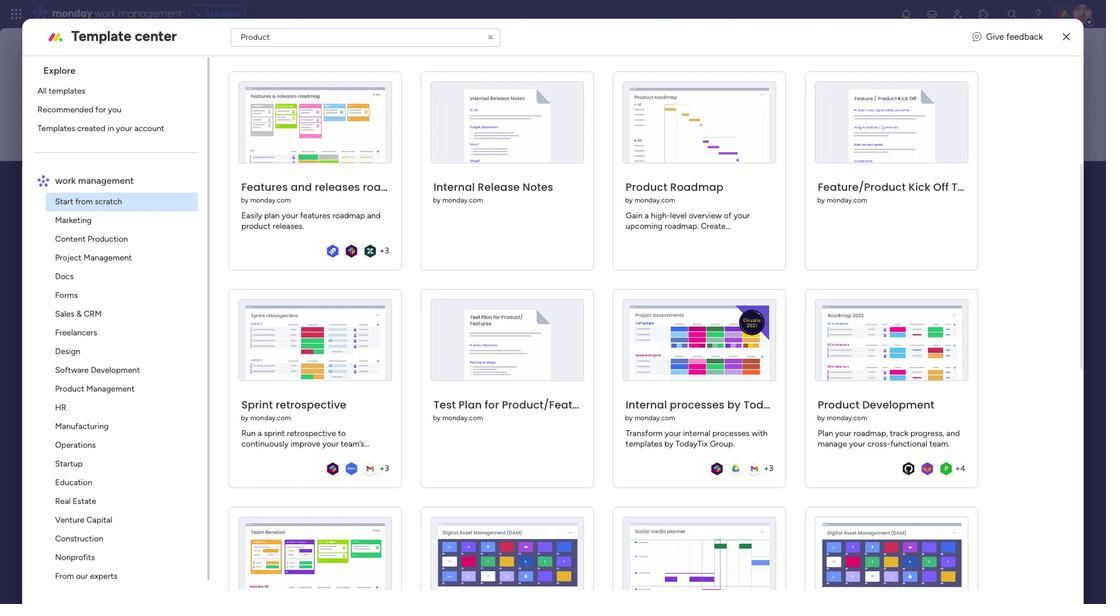 Task type: vqa. For each thing, say whether or not it's contained in the screenshot.
leftmost Sum
no



Task type: describe. For each thing, give the bounding box(es) containing it.
real estate
[[55, 497, 96, 507]]

created
[[77, 124, 105, 134]]

marketing
[[55, 216, 92, 226]]

inbox image
[[927, 8, 938, 20]]

start
[[55, 197, 73, 207]]

to
[[338, 429, 346, 439]]

experts
[[90, 572, 117, 582]]

product for management
[[55, 384, 84, 394]]

transform your internal processes with templates by todaytix group.
[[626, 429, 768, 449]]

give feedback
[[987, 32, 1043, 42]]

Virtual Pet Game field
[[134, 165, 944, 192]]

product management
[[55, 384, 134, 394]]

progress,
[[911, 429, 945, 439]]

all
[[37, 86, 47, 96]]

sprint
[[241, 398, 273, 412]]

roadmap
[[670, 180, 724, 194]]

forms
[[55, 291, 78, 301]]

have
[[85, 268, 108, 281]]

cross-
[[868, 439, 891, 449]]

templates inside explore element
[[49, 86, 85, 96]]

for inside explore element
[[95, 105, 106, 115]]

v2 user feedback image
[[973, 31, 982, 44]]

team.
[[930, 439, 950, 449]]

add for add from templates
[[74, 298, 92, 309]]

monday
[[52, 7, 92, 21]]

operations
[[55, 441, 96, 451]]

a for product
[[645, 211, 649, 221]]

pet
[[202, 165, 231, 192]]

sprint
[[264, 429, 285, 439]]

permissions
[[194, 236, 244, 247]]

group.
[[710, 439, 735, 449]]

venture
[[55, 516, 84, 526]]

retrospective inside sprint retrospective by monday.com
[[276, 398, 347, 412]]

monday.com inside sprint retrospective by monday.com
[[250, 414, 291, 422]]

continuously
[[241, 439, 289, 449]]

templates inside button
[[116, 298, 158, 309]]

this
[[166, 268, 183, 281]]

you
[[108, 105, 121, 115]]

+ for sprint retrospective
[[379, 464, 385, 474]]

estate
[[73, 497, 96, 507]]

none search field inside template center dialog
[[231, 28, 500, 47]]

internal release notes by monday.com
[[433, 180, 553, 204]]

explore element
[[34, 82, 207, 138]]

help image
[[1033, 8, 1044, 20]]

list box inside template center dialog
[[27, 55, 210, 591]]

construction
[[55, 535, 103, 544]]

3 for features and releases roadmap
[[385, 246, 389, 256]]

your inside explore element
[[116, 124, 132, 134]]

your inside gain a high-level overview of your upcoming roadmap. create accountability for team members, manage timelines, and more!
[[734, 211, 750, 221]]

feature/product
[[818, 180, 906, 194]]

design
[[55, 347, 80, 357]]

templates created in your account
[[37, 124, 164, 134]]

0
[[110, 268, 117, 281]]

gain
[[626, 211, 643, 221]]

monday.com inside the product development by monday.com
[[827, 414, 868, 422]]

monday.com inside feature/product kick off template by monday.com
[[827, 196, 868, 204]]

track
[[890, 429, 909, 439]]

roadmap inside features and releases roadmap by monday.com
[[363, 180, 414, 194]]

you
[[65, 268, 83, 281]]

transform
[[626, 429, 663, 439]]

plans
[[221, 9, 240, 19]]

center
[[135, 27, 177, 44]]

releases
[[315, 180, 360, 194]]

capital
[[86, 516, 112, 526]]

manage inside plan your roadmap, track progress, and manage your cross-functional team.
[[818, 439, 847, 449]]

template center
[[71, 27, 177, 44]]

processes inside internal processes by todaytix group by monday.com
[[670, 398, 725, 412]]

+ 3 for internal processes by todaytix group
[[764, 464, 774, 474]]

manage inside gain a high-level overview of your upcoming roadmap. create accountability for team members, manage timelines, and more!
[[626, 242, 655, 252]]

hr
[[55, 403, 66, 413]]

your down roadmap,
[[849, 439, 866, 449]]

virtual
[[137, 165, 197, 192]]

+ 3 for sprint retrospective
[[379, 464, 389, 474]]

0 vertical spatial workspace
[[153, 194, 193, 204]]

software
[[55, 366, 89, 376]]

from our experts
[[55, 572, 117, 582]]

team
[[692, 232, 711, 242]]

in inside explore element
[[107, 124, 114, 134]]

development for software
[[91, 366, 140, 376]]

a for sprint
[[258, 429, 262, 439]]

product for development
[[818, 398, 860, 412]]

easily plan your features roadmap and product releases.
[[241, 211, 381, 231]]

james peterson image
[[1074, 5, 1093, 23]]

0 vertical spatial boards
[[98, 236, 127, 247]]

members,
[[713, 232, 749, 242]]

off
[[934, 180, 949, 194]]

monday.com inside features and releases roadmap by monday.com
[[250, 196, 291, 204]]

by inside the product development by monday.com
[[817, 414, 825, 422]]

recommended for you
[[37, 105, 121, 115]]

project management
[[55, 253, 132, 263]]

productivity.
[[241, 450, 288, 460]]

more!
[[710, 242, 731, 252]]

releases.
[[273, 221, 304, 231]]

1 vertical spatial workspace
[[185, 268, 236, 281]]

work inside template center dialog
[[55, 175, 76, 186]]

monday.com inside internal processes by todaytix group by monday.com
[[635, 414, 675, 422]]

software development
[[55, 366, 140, 376]]

plan
[[264, 211, 280, 221]]

for inside gain a high-level overview of your upcoming roadmap. create accountability for team members, manage timelines, and more!
[[680, 232, 690, 242]]

3 for sprint retrospective
[[385, 464, 389, 474]]

internal for release
[[434, 180, 475, 194]]

recent
[[66, 236, 96, 247]]

with
[[752, 429, 768, 439]]

docs
[[55, 272, 74, 282]]

+ 3 for features and releases roadmap
[[379, 246, 389, 256]]

templates
[[37, 124, 75, 134]]

content
[[55, 234, 85, 244]]

todaytix inside transform your internal processes with templates by todaytix group.
[[676, 439, 708, 449]]

nonprofits
[[55, 553, 95, 563]]

and inside features and releases roadmap by monday.com
[[291, 180, 312, 194]]

recent boards
[[66, 236, 127, 247]]

see plans button
[[189, 5, 246, 23]]

apps image
[[978, 8, 990, 20]]



Task type: locate. For each thing, give the bounding box(es) containing it.
notes
[[523, 180, 553, 194]]

team's
[[341, 439, 364, 449]]

product development by monday.com
[[817, 398, 935, 422]]

plan your roadmap, track progress, and manage your cross-functional team.
[[818, 429, 960, 449]]

release
[[478, 180, 520, 194]]

0 vertical spatial management
[[83, 253, 132, 263]]

1 horizontal spatial add
[[136, 194, 151, 204]]

retrospective inside the run a sprint retrospective to continuously improve your team's productivity.
[[287, 429, 336, 439]]

monday.com
[[250, 196, 291, 204], [442, 196, 483, 204], [635, 196, 675, 204], [827, 196, 868, 204], [250, 414, 291, 422], [442, 414, 483, 422], [635, 414, 675, 422], [827, 414, 868, 422]]

1 vertical spatial development
[[863, 398, 935, 412]]

1 horizontal spatial plan
[[818, 429, 833, 439]]

1 horizontal spatial template
[[952, 180, 1003, 194]]

recommended
[[37, 105, 93, 115]]

for down roadmap. at top right
[[680, 232, 690, 242]]

0 vertical spatial roadmap
[[363, 180, 414, 194]]

account
[[134, 124, 164, 134]]

product roadmap by monday.com
[[625, 180, 724, 204]]

plan
[[459, 398, 482, 412], [818, 429, 833, 439]]

add right sales
[[74, 298, 92, 309]]

1 vertical spatial manage
[[818, 439, 847, 449]]

development inside the product development by monday.com
[[863, 398, 935, 412]]

from
[[55, 572, 74, 582]]

management for product management
[[86, 384, 134, 394]]

in
[[107, 124, 114, 134], [155, 268, 163, 281]]

from right the &
[[94, 298, 114, 309]]

1 vertical spatial boards
[[120, 268, 152, 281]]

test
[[434, 398, 456, 412]]

0 vertical spatial for
[[95, 105, 106, 115]]

0 horizontal spatial a
[[258, 429, 262, 439]]

+ 4
[[956, 464, 966, 474]]

1 horizontal spatial product
[[626, 180, 668, 194]]

template center dialog
[[22, 19, 1084, 605]]

2 horizontal spatial product
[[818, 398, 860, 412]]

clear search image
[[486, 33, 496, 42]]

roadmap right releases
[[363, 180, 414, 194]]

1 horizontal spatial internal
[[626, 398, 667, 412]]

management up 0
[[83, 253, 132, 263]]

workspace
[[153, 194, 193, 204], [185, 268, 236, 281]]

you have 0 boards in this workspace
[[65, 268, 236, 281]]

kick
[[909, 180, 931, 194]]

run a sprint retrospective to continuously improve your team's productivity.
[[241, 429, 364, 460]]

0 vertical spatial from
[[75, 197, 93, 207]]

2 vertical spatial for
[[485, 398, 499, 412]]

product
[[241, 221, 271, 231]]

crm
[[84, 309, 102, 319]]

product up gain
[[626, 180, 668, 194]]

monday.com down feature/product
[[827, 196, 868, 204]]

invite members image
[[952, 8, 964, 20]]

workspace down 'virtual'
[[153, 194, 193, 204]]

1 horizontal spatial templates
[[116, 298, 158, 309]]

your inside the easily plan your features roadmap and product releases.
[[282, 211, 298, 221]]

plan inside "test plan for product/feature by monday.com"
[[459, 398, 482, 412]]

give
[[987, 32, 1005, 42]]

1 horizontal spatial for
[[485, 398, 499, 412]]

1 horizontal spatial manage
[[818, 439, 847, 449]]

product inside product roadmap by monday.com
[[626, 180, 668, 194]]

notifications image
[[901, 8, 913, 20]]

todaytix inside internal processes by todaytix group by monday.com
[[744, 398, 791, 412]]

template down monday work management
[[71, 27, 131, 44]]

product for roadmap
[[626, 180, 668, 194]]

and inside gain a high-level overview of your upcoming roadmap. create accountability for team members, manage timelines, and more!
[[694, 242, 708, 252]]

2 horizontal spatial templates
[[626, 439, 663, 449]]

1 horizontal spatial in
[[155, 268, 163, 281]]

product/feature
[[502, 398, 590, 412]]

in left this
[[155, 268, 163, 281]]

for inside "test plan for product/feature by monday.com"
[[485, 398, 499, 412]]

0 horizontal spatial template
[[71, 27, 131, 44]]

1 vertical spatial product
[[55, 384, 84, 394]]

0 vertical spatial internal
[[434, 180, 475, 194]]

management down "software development"
[[86, 384, 134, 394]]

boards up project management
[[98, 236, 127, 247]]

todaytix down internal
[[676, 439, 708, 449]]

your inside the run a sprint retrospective to continuously improve your team's productivity.
[[322, 439, 339, 449]]

product up roadmap,
[[818, 398, 860, 412]]

monday.com inside product roadmap by monday.com
[[635, 196, 675, 204]]

a right run
[[258, 429, 262, 439]]

improve
[[291, 439, 320, 449]]

1 horizontal spatial development
[[863, 398, 935, 412]]

None search field
[[231, 28, 500, 47]]

plan inside plan your roadmap, track progress, and manage your cross-functional team.
[[818, 429, 833, 439]]

1 vertical spatial plan
[[818, 429, 833, 439]]

0 vertical spatial plan
[[459, 398, 482, 412]]

monday.com down release
[[442, 196, 483, 204]]

add inside button
[[74, 298, 92, 309]]

add for add workspace description
[[136, 194, 151, 204]]

for right the test in the left of the page
[[485, 398, 499, 412]]

management up scratch on the top left of page
[[78, 175, 134, 186]]

close image
[[1063, 33, 1070, 42]]

retrospective
[[276, 398, 347, 412], [287, 429, 336, 439]]

see
[[205, 9, 219, 19]]

1 vertical spatial a
[[258, 429, 262, 439]]

0 horizontal spatial from
[[75, 197, 93, 207]]

0 vertical spatial development
[[91, 366, 140, 376]]

0 vertical spatial a
[[645, 211, 649, 221]]

Search all templates search field
[[231, 28, 500, 47]]

work up template center at top left
[[95, 7, 116, 21]]

by inside sprint retrospective by monday.com
[[241, 414, 248, 422]]

sales
[[55, 309, 74, 319]]

freelancers
[[55, 328, 97, 338]]

2 horizontal spatial for
[[680, 232, 690, 242]]

and down features and releases roadmap by monday.com
[[367, 211, 381, 221]]

0 vertical spatial todaytix
[[744, 398, 791, 412]]

monday.com up transform
[[635, 414, 675, 422]]

by inside features and releases roadmap by monday.com
[[241, 196, 248, 204]]

virtual pet game
[[137, 165, 292, 192]]

internal
[[434, 180, 475, 194], [626, 398, 667, 412]]

gain a high-level overview of your upcoming roadmap. create accountability for team members, manage timelines, and more!
[[626, 211, 750, 252]]

1 horizontal spatial a
[[645, 211, 649, 221]]

development for product
[[863, 398, 935, 412]]

monday.com up 'sprint'
[[250, 414, 291, 422]]

level
[[670, 211, 687, 221]]

roadmap
[[363, 180, 414, 194], [332, 211, 365, 221]]

test plan for product/feature by monday.com
[[433, 398, 590, 422]]

+ 3
[[379, 246, 389, 256], [379, 464, 389, 474], [764, 464, 774, 474]]

templates down transform
[[626, 439, 663, 449]]

timelines,
[[657, 242, 692, 252]]

1 vertical spatial processes
[[713, 429, 750, 439]]

development up product management
[[91, 366, 140, 376]]

0 horizontal spatial plan
[[459, 398, 482, 412]]

0 horizontal spatial todaytix
[[676, 439, 708, 449]]

of
[[724, 211, 732, 221]]

monday.com down the test in the left of the page
[[442, 414, 483, 422]]

internal for processes
[[626, 398, 667, 412]]

start from scratch
[[55, 197, 122, 207]]

0 vertical spatial template
[[71, 27, 131, 44]]

0 vertical spatial templates
[[49, 86, 85, 96]]

for left 'you'
[[95, 105, 106, 115]]

development inside work management templates element
[[91, 366, 140, 376]]

by inside internal release notes by monday.com
[[433, 196, 441, 204]]

manage down accountability
[[626, 242, 655, 252]]

processes inside transform your internal processes with templates by todaytix group.
[[713, 429, 750, 439]]

1 vertical spatial retrospective
[[287, 429, 336, 439]]

product inside work management templates element
[[55, 384, 84, 394]]

0 vertical spatial work
[[95, 7, 116, 21]]

by inside feature/product kick off template by monday.com
[[817, 196, 825, 204]]

and up team.
[[947, 429, 960, 439]]

1 vertical spatial roadmap
[[332, 211, 365, 221]]

from right start at the top left
[[75, 197, 93, 207]]

your right of
[[734, 211, 750, 221]]

create
[[701, 221, 726, 231]]

1 vertical spatial work
[[55, 175, 76, 186]]

your down to
[[322, 439, 339, 449]]

description
[[195, 194, 236, 204]]

venture capital
[[55, 516, 112, 526]]

monday.com down 'features'
[[250, 196, 291, 204]]

and down team
[[694, 242, 708, 252]]

workspace down permissions
[[185, 268, 236, 281]]

1 vertical spatial templates
[[116, 298, 158, 309]]

3
[[385, 246, 389, 256], [385, 464, 389, 474], [769, 464, 774, 474]]

in down 'you'
[[107, 124, 114, 134]]

search everything image
[[1007, 8, 1019, 20]]

work
[[95, 7, 116, 21], [55, 175, 76, 186]]

0 horizontal spatial in
[[107, 124, 114, 134]]

+ for internal processes by todaytix group
[[764, 464, 769, 474]]

by inside product roadmap by monday.com
[[625, 196, 633, 204]]

2 vertical spatial product
[[818, 398, 860, 412]]

1 vertical spatial internal
[[626, 398, 667, 412]]

and up "features"
[[291, 180, 312, 194]]

a inside gain a high-level overview of your upcoming roadmap. create accountability for team members, manage timelines, and more!
[[645, 211, 649, 221]]

1 vertical spatial from
[[94, 298, 114, 309]]

product down software
[[55, 384, 84, 394]]

1 vertical spatial management
[[86, 384, 134, 394]]

features and releases roadmap by monday.com
[[241, 180, 414, 204]]

processes up internal
[[670, 398, 725, 412]]

roadmap,
[[854, 429, 888, 439]]

add down 'virtual'
[[136, 194, 151, 204]]

and inside plan your roadmap, track progress, and manage your cross-functional team.
[[947, 429, 960, 439]]

roadmap down releases
[[332, 211, 365, 221]]

for
[[95, 105, 106, 115], [680, 232, 690, 242], [485, 398, 499, 412]]

and
[[291, 180, 312, 194], [367, 211, 381, 221], [694, 242, 708, 252], [947, 429, 960, 439]]

1 horizontal spatial todaytix
[[744, 398, 791, 412]]

sales & crm
[[55, 309, 102, 319]]

by inside "test plan for product/feature by monday.com"
[[433, 414, 441, 422]]

0 vertical spatial retrospective
[[276, 398, 347, 412]]

work management templates element
[[34, 193, 207, 587]]

1 vertical spatial todaytix
[[676, 439, 708, 449]]

template inside feature/product kick off template by monday.com
[[952, 180, 1003, 194]]

plan right the test in the left of the page
[[459, 398, 482, 412]]

1 horizontal spatial from
[[94, 298, 114, 309]]

0 horizontal spatial templates
[[49, 86, 85, 96]]

4
[[961, 464, 966, 474]]

roadmap inside the easily plan your features roadmap and product releases.
[[332, 211, 365, 221]]

manufacturing
[[55, 422, 109, 432]]

your left roadmap,
[[835, 429, 852, 439]]

internal inside internal processes by todaytix group by monday.com
[[626, 398, 667, 412]]

accountability
[[626, 232, 678, 242]]

from
[[75, 197, 93, 207], [94, 298, 114, 309]]

todaytix up with
[[744, 398, 791, 412]]

your inside transform your internal processes with templates by todaytix group.
[[665, 429, 681, 439]]

explore heading
[[34, 55, 207, 82]]

high-
[[651, 211, 670, 221]]

add from templates
[[74, 298, 158, 309]]

from inside work management templates element
[[75, 197, 93, 207]]

plan down group
[[818, 429, 833, 439]]

a inside the run a sprint retrospective to continuously improve your team's productivity.
[[258, 429, 262, 439]]

+ for features and releases roadmap
[[379, 246, 385, 256]]

monday.com inside "test plan for product/feature by monday.com"
[[442, 414, 483, 422]]

1 vertical spatial for
[[680, 232, 690, 242]]

boards right 0
[[120, 268, 152, 281]]

content production
[[55, 234, 128, 244]]

1 vertical spatial in
[[155, 268, 163, 281]]

template right off
[[952, 180, 1003, 194]]

list box containing explore
[[27, 55, 210, 591]]

0 horizontal spatial for
[[95, 105, 106, 115]]

monday.com inside internal release notes by monday.com
[[442, 196, 483, 204]]

0 vertical spatial add
[[136, 194, 151, 204]]

management for project management
[[83, 253, 132, 263]]

1 vertical spatial template
[[952, 180, 1003, 194]]

and inside the easily plan your features roadmap and product releases.
[[367, 211, 381, 221]]

work up start at the top left
[[55, 175, 76, 186]]

upcoming
[[626, 221, 663, 231]]

production
[[87, 234, 128, 244]]

give feedback link
[[973, 31, 1043, 44]]

internal inside internal release notes by monday.com
[[434, 180, 475, 194]]

roadmap.
[[665, 221, 699, 231]]

from inside button
[[94, 298, 114, 309]]

your up releases.
[[282, 211, 298, 221]]

1 horizontal spatial work
[[95, 7, 116, 21]]

manage
[[626, 242, 655, 252], [818, 439, 847, 449]]

product inside the product development by monday.com
[[818, 398, 860, 412]]

monday.com up high-
[[635, 196, 675, 204]]

0 horizontal spatial add
[[74, 298, 92, 309]]

education
[[55, 478, 92, 488]]

processes
[[670, 398, 725, 412], [713, 429, 750, 439]]

monday.com up roadmap,
[[827, 414, 868, 422]]

your down 'you'
[[116, 124, 132, 134]]

0 horizontal spatial internal
[[434, 180, 475, 194]]

by inside transform your internal processes with templates by todaytix group.
[[665, 439, 674, 449]]

list box
[[27, 55, 210, 591]]

0 horizontal spatial development
[[91, 366, 140, 376]]

see plans
[[205, 9, 240, 19]]

development up track
[[863, 398, 935, 412]]

0 horizontal spatial product
[[55, 384, 84, 394]]

select product image
[[11, 8, 22, 20]]

from for start
[[75, 197, 93, 207]]

0 vertical spatial processes
[[670, 398, 725, 412]]

1 vertical spatial management
[[78, 175, 134, 186]]

templates up recommended
[[49, 86, 85, 96]]

internal up transform
[[626, 398, 667, 412]]

manage down group
[[818, 439, 847, 449]]

0 vertical spatial in
[[107, 124, 114, 134]]

1 vertical spatial add
[[74, 298, 92, 309]]

0 vertical spatial management
[[118, 7, 182, 21]]

startup
[[55, 460, 83, 469]]

0 vertical spatial product
[[626, 180, 668, 194]]

monday work management
[[52, 7, 182, 21]]

0 horizontal spatial work
[[55, 175, 76, 186]]

templates down you have 0 boards in this workspace
[[116, 298, 158, 309]]

management inside template center dialog
[[78, 175, 134, 186]]

management up center
[[118, 7, 182, 21]]

group
[[794, 398, 827, 412]]

features
[[241, 180, 288, 194]]

internal processes by todaytix group by monday.com
[[625, 398, 827, 422]]

a up upcoming
[[645, 211, 649, 221]]

from for add
[[94, 298, 114, 309]]

0 vertical spatial manage
[[626, 242, 655, 252]]

internal left release
[[434, 180, 475, 194]]

2 vertical spatial templates
[[626, 439, 663, 449]]

internal
[[683, 429, 711, 439]]

0 horizontal spatial manage
[[626, 242, 655, 252]]

processes up group.
[[713, 429, 750, 439]]

todaytix
[[744, 398, 791, 412], [676, 439, 708, 449]]

sprint retrospective by monday.com
[[241, 398, 347, 422]]

scratch
[[95, 197, 122, 207]]

our
[[76, 572, 88, 582]]

your left internal
[[665, 429, 681, 439]]

templates inside transform your internal processes with templates by todaytix group.
[[626, 439, 663, 449]]

3 for internal processes by todaytix group
[[769, 464, 774, 474]]

+ for product development
[[956, 464, 961, 474]]

project
[[55, 253, 81, 263]]



